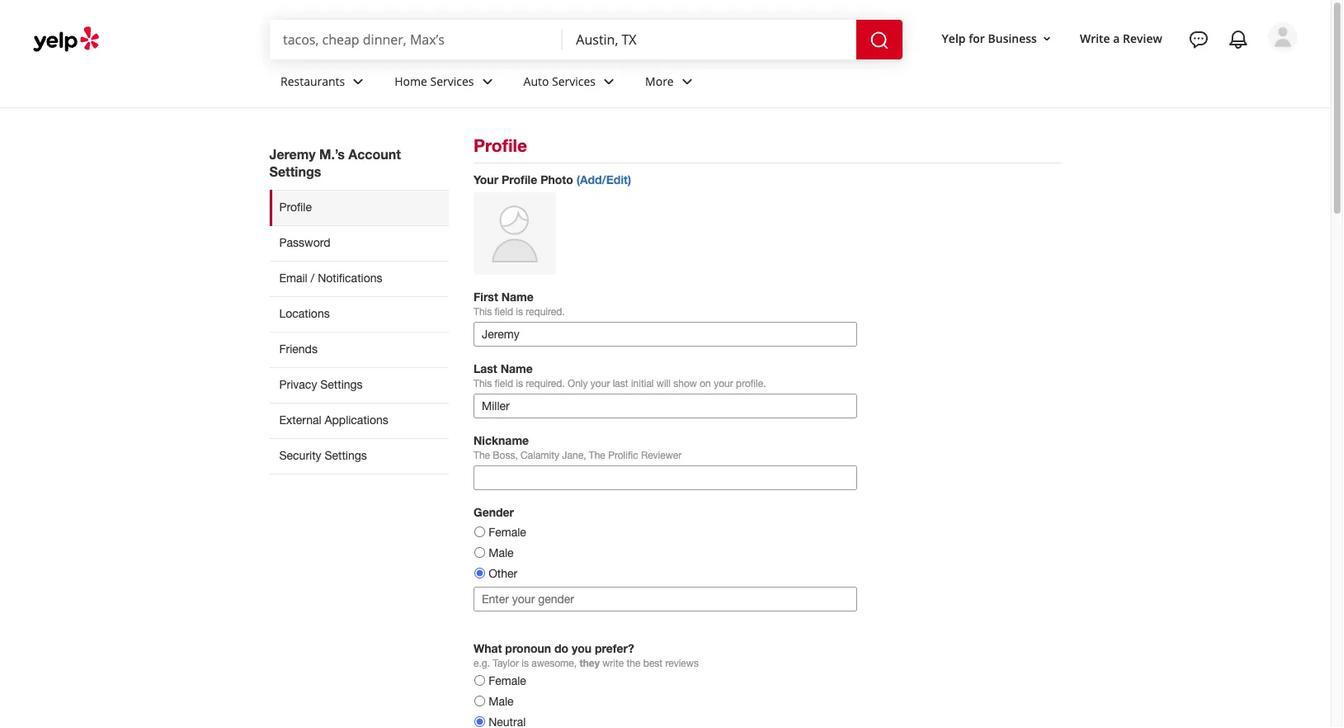 Task type: locate. For each thing, give the bounding box(es) containing it.
0 horizontal spatial your
[[591, 378, 610, 390]]

Male radio
[[475, 696, 485, 707]]

gender
[[474, 505, 514, 519]]

0 horizontal spatial services
[[431, 73, 474, 89]]

the left the boss,
[[474, 450, 490, 461]]

settings for privacy
[[321, 378, 363, 391]]

prefer?
[[595, 641, 635, 656]]

field
[[495, 306, 513, 318], [495, 378, 513, 390]]

0 vertical spatial name
[[502, 290, 534, 304]]

female radio down e.g.
[[475, 675, 485, 686]]

0 vertical spatial field
[[495, 306, 513, 318]]

calamity
[[521, 450, 560, 461]]

male right male radio
[[489, 695, 514, 708]]

write a review
[[1081, 30, 1163, 46]]

24 chevron down v2 image
[[349, 71, 368, 91], [478, 71, 497, 91], [599, 71, 619, 91]]

boss,
[[493, 450, 518, 461]]

this down "last"
[[474, 378, 492, 390]]

the
[[474, 450, 490, 461], [589, 450, 606, 461]]

password
[[279, 236, 331, 249]]

1 horizontal spatial the
[[589, 450, 606, 461]]

1 vertical spatial is
[[516, 378, 523, 390]]

first
[[474, 290, 498, 304]]

do
[[555, 641, 569, 656]]

settings up external applications
[[321, 378, 363, 391]]

for
[[969, 30, 986, 46]]

none field up home at the top left of page
[[283, 31, 550, 49]]

2 this from the top
[[474, 378, 492, 390]]

2 field from the top
[[495, 378, 513, 390]]

security
[[279, 449, 322, 462]]

your profile photo (add/edit)
[[474, 173, 632, 187]]

2 24 chevron down v2 image from the left
[[478, 71, 497, 91]]

reviewer
[[641, 450, 682, 461]]

required. for first
[[526, 306, 565, 318]]

1 vertical spatial field
[[495, 378, 513, 390]]

home services link
[[382, 59, 511, 107]]

profile up your on the top of page
[[474, 135, 527, 156]]

1 horizontal spatial none field
[[576, 31, 843, 49]]

profile.
[[736, 378, 766, 390]]

field down "last"
[[495, 378, 513, 390]]

None field
[[283, 31, 550, 49], [576, 31, 843, 49]]

is
[[516, 306, 523, 318], [516, 378, 523, 390], [522, 658, 529, 670]]

is inside the first name this field is required.
[[516, 306, 523, 318]]

female down taylor
[[489, 674, 527, 688]]

3 24 chevron down v2 image from the left
[[599, 71, 619, 91]]

2 required. from the top
[[526, 378, 565, 390]]

24 chevron down v2 image inside home services link
[[478, 71, 497, 91]]

privacy settings link
[[270, 367, 449, 403]]

you
[[572, 641, 592, 656]]

2 male from the top
[[489, 695, 514, 708]]

services
[[431, 73, 474, 89], [552, 73, 596, 89]]

your
[[591, 378, 610, 390], [714, 378, 734, 390]]

0 vertical spatial settings
[[270, 163, 321, 179]]

is for last
[[516, 378, 523, 390]]

2 vertical spatial is
[[522, 658, 529, 670]]

your right 'on'
[[714, 378, 734, 390]]

1 none field from the left
[[283, 31, 550, 49]]

Near text field
[[576, 31, 843, 49]]

1 this from the top
[[474, 306, 492, 318]]

24 chevron down v2 image right auto services
[[599, 71, 619, 91]]

is inside last name this field is required. only your last initial will show on your profile.
[[516, 378, 523, 390]]

they
[[580, 657, 600, 670]]

0 vertical spatial male
[[489, 547, 514, 560]]

name right "last"
[[501, 362, 533, 376]]

this inside last name this field is required. only your last initial will show on your profile.
[[474, 378, 492, 390]]

required. inside last name this field is required. only your last initial will show on your profile.
[[526, 378, 565, 390]]

1 the from the left
[[474, 450, 490, 461]]

yelp
[[942, 30, 966, 46]]

male up 'other'
[[489, 547, 514, 560]]

auto services link
[[511, 59, 632, 107]]

name right first on the top of page
[[502, 290, 534, 304]]

notifications image
[[1229, 30, 1249, 50]]

pronoun
[[506, 641, 552, 656]]

settings down jeremy
[[270, 163, 321, 179]]

(add/edit)
[[577, 173, 632, 187]]

field down first on the top of page
[[495, 306, 513, 318]]

security settings link
[[270, 438, 449, 475]]

restaurants link
[[267, 59, 382, 107]]

0 vertical spatial female radio
[[475, 527, 485, 538]]

home
[[395, 73, 428, 89]]

none field up 24 chevron down v2 image
[[576, 31, 843, 49]]

2 none field from the left
[[576, 31, 843, 49]]

profile up password
[[279, 201, 312, 214]]

profile link
[[270, 190, 449, 225]]

auto
[[524, 73, 549, 89]]

what
[[474, 641, 502, 656]]

this for last
[[474, 378, 492, 390]]

0 vertical spatial profile
[[474, 135, 527, 156]]

2 services from the left
[[552, 73, 596, 89]]

None search field
[[270, 20, 906, 59]]

services right home at the top left of page
[[431, 73, 474, 89]]

female down the gender
[[489, 526, 527, 539]]

required. inside the first name this field is required.
[[526, 306, 565, 318]]

a
[[1114, 30, 1121, 46]]

Enter your gender text field
[[474, 587, 858, 612]]

2 vertical spatial profile
[[279, 201, 312, 214]]

settings inside 'link'
[[325, 449, 367, 462]]

settings inside "jeremy m.'s account settings"
[[270, 163, 321, 179]]

the right jane,
[[589, 450, 606, 461]]

name inside last name this field is required. only your last initial will show on your profile.
[[501, 362, 533, 376]]

will
[[657, 378, 671, 390]]

24 chevron down v2 image right restaurants
[[349, 71, 368, 91]]

female radio up male option
[[475, 527, 485, 538]]

1 vertical spatial profile
[[502, 173, 538, 187]]

2 horizontal spatial 24 chevron down v2 image
[[599, 71, 619, 91]]

2 your from the left
[[714, 378, 734, 390]]

this down first on the top of page
[[474, 306, 492, 318]]

0 vertical spatial required.
[[526, 306, 565, 318]]

24 chevron down v2 image inside restaurants link
[[349, 71, 368, 91]]

photo
[[541, 173, 574, 187]]

1 vertical spatial required.
[[526, 378, 565, 390]]

0 vertical spatial this
[[474, 306, 492, 318]]

profile right your on the top of page
[[502, 173, 538, 187]]

1 vertical spatial male
[[489, 695, 514, 708]]

1 horizontal spatial services
[[552, 73, 596, 89]]

nickname the boss, calamity jane, the prolific reviewer
[[474, 433, 682, 461]]

0 horizontal spatial 24 chevron down v2 image
[[349, 71, 368, 91]]

none field the find
[[283, 31, 550, 49]]

yelp for business
[[942, 30, 1038, 46]]

24 chevron down v2 image left the auto
[[478, 71, 497, 91]]

1 required. from the top
[[526, 306, 565, 318]]

this inside the first name this field is required.
[[474, 306, 492, 318]]

1 vertical spatial female
[[489, 674, 527, 688]]

1 vertical spatial name
[[501, 362, 533, 376]]

prolific
[[609, 450, 639, 461]]

1 horizontal spatial your
[[714, 378, 734, 390]]

name
[[502, 290, 534, 304], [501, 362, 533, 376]]

2 vertical spatial settings
[[325, 449, 367, 462]]

Female radio
[[475, 527, 485, 538], [475, 675, 485, 686]]

field inside the first name this field is required.
[[495, 306, 513, 318]]

name inside the first name this field is required.
[[502, 290, 534, 304]]

name for last
[[501, 362, 533, 376]]

profile
[[474, 135, 527, 156], [502, 173, 538, 187], [279, 201, 312, 214]]

1 services from the left
[[431, 73, 474, 89]]

settings
[[270, 163, 321, 179], [321, 378, 363, 391], [325, 449, 367, 462]]

required.
[[526, 306, 565, 318], [526, 378, 565, 390]]

24 chevron down v2 image inside auto services link
[[599, 71, 619, 91]]

restaurants
[[281, 73, 345, 89]]

awesome,
[[532, 658, 577, 670]]

0 vertical spatial female
[[489, 526, 527, 539]]

1 vertical spatial settings
[[321, 378, 363, 391]]

your left last
[[591, 378, 610, 390]]

services right the auto
[[552, 73, 596, 89]]

0 horizontal spatial the
[[474, 450, 490, 461]]

jane,
[[562, 450, 587, 461]]

1 24 chevron down v2 image from the left
[[349, 71, 368, 91]]

yelp for business button
[[936, 24, 1061, 53]]

1 horizontal spatial 24 chevron down v2 image
[[478, 71, 497, 91]]

1 male from the top
[[489, 547, 514, 560]]

home services
[[395, 73, 474, 89]]

24 chevron down v2 image for auto services
[[599, 71, 619, 91]]

your
[[474, 173, 499, 187]]

0 vertical spatial is
[[516, 306, 523, 318]]

jeremy m. image
[[1269, 22, 1299, 52]]

First Name text field
[[474, 322, 858, 347]]

field inside last name this field is required. only your last initial will show on your profile.
[[495, 378, 513, 390]]

/
[[311, 272, 315, 285]]

friends
[[279, 343, 318, 356]]

24 chevron down v2 image for home services
[[478, 71, 497, 91]]

other
[[489, 567, 518, 580]]

female
[[489, 526, 527, 539], [489, 674, 527, 688]]

2 female from the top
[[489, 674, 527, 688]]

Nickname text field
[[474, 466, 858, 490]]

user actions element
[[929, 21, 1322, 122]]

best
[[644, 658, 663, 670]]

this
[[474, 306, 492, 318], [474, 378, 492, 390]]

1 field from the top
[[495, 306, 513, 318]]

male
[[489, 547, 514, 560], [489, 695, 514, 708]]

settings down applications
[[325, 449, 367, 462]]

business
[[989, 30, 1038, 46]]

last
[[474, 362, 498, 376]]

0 horizontal spatial none field
[[283, 31, 550, 49]]

1 vertical spatial female radio
[[475, 675, 485, 686]]

services for auto services
[[552, 73, 596, 89]]

1 vertical spatial this
[[474, 378, 492, 390]]

nickname
[[474, 433, 529, 447]]



Task type: describe. For each thing, give the bounding box(es) containing it.
1 your from the left
[[591, 378, 610, 390]]

privacy settings
[[279, 378, 363, 391]]

Male radio
[[475, 547, 485, 558]]

reviews
[[666, 658, 699, 670]]

write
[[1081, 30, 1111, 46]]

services for home services
[[431, 73, 474, 89]]

none field near
[[576, 31, 843, 49]]

email / notifications link
[[270, 261, 449, 296]]

account
[[349, 146, 401, 162]]

is inside what pronoun do you prefer? e.g. taylor is awesome, they write the best reviews
[[522, 658, 529, 670]]

m.'s
[[319, 146, 345, 162]]

first name this field is required.
[[474, 290, 565, 318]]

initial
[[631, 378, 654, 390]]

jeremy
[[270, 146, 316, 162]]

locations link
[[270, 296, 449, 332]]

e.g.
[[474, 658, 490, 670]]

search image
[[870, 30, 890, 50]]

write
[[603, 658, 624, 670]]

Other radio
[[475, 568, 485, 579]]

Find text field
[[283, 31, 550, 49]]

24 chevron down v2 image for restaurants
[[349, 71, 368, 91]]

last
[[613, 378, 629, 390]]

Last Name text field
[[474, 394, 858, 419]]

1 female from the top
[[489, 526, 527, 539]]

email
[[279, 272, 308, 285]]

2 the from the left
[[589, 450, 606, 461]]

review
[[1124, 30, 1163, 46]]

messages image
[[1190, 30, 1209, 50]]

notifications
[[318, 272, 383, 285]]

Neutral radio
[[475, 717, 485, 727]]

name for first
[[502, 290, 534, 304]]

male for male radio
[[489, 695, 514, 708]]

what pronoun do you prefer? e.g. taylor is awesome, they write the best reviews
[[474, 641, 699, 670]]

24 chevron down v2 image
[[678, 71, 697, 91]]

last name this field is required. only your last initial will show on your profile.
[[474, 362, 766, 390]]

more link
[[632, 59, 711, 107]]

only
[[568, 378, 588, 390]]

security settings
[[279, 449, 367, 462]]

this for first
[[474, 306, 492, 318]]

write a review link
[[1074, 24, 1170, 53]]

16 chevron down v2 image
[[1041, 32, 1054, 45]]

the
[[627, 658, 641, 670]]

email / notifications
[[279, 272, 383, 285]]

2 female radio from the top
[[475, 675, 485, 686]]

jeremy m.'s account settings
[[270, 146, 401, 179]]

1 female radio from the top
[[475, 527, 485, 538]]

auto services
[[524, 73, 596, 89]]

(add/edit) link
[[577, 173, 632, 187]]

business categories element
[[267, 59, 1299, 107]]

password link
[[270, 225, 449, 261]]

locations
[[279, 307, 330, 320]]

show
[[674, 378, 697, 390]]

field for first
[[495, 306, 513, 318]]

field for last
[[495, 378, 513, 390]]

external applications
[[279, 414, 389, 427]]

settings for security
[[325, 449, 367, 462]]

is for first
[[516, 306, 523, 318]]

more
[[646, 73, 674, 89]]

privacy
[[279, 378, 317, 391]]

taylor
[[493, 658, 519, 670]]

male for male option
[[489, 547, 514, 560]]

external applications link
[[270, 403, 449, 438]]

friends link
[[270, 332, 449, 367]]

required. for last
[[526, 378, 565, 390]]

external
[[279, 414, 322, 427]]

on
[[700, 378, 711, 390]]

profile inside 'profile' link
[[279, 201, 312, 214]]

applications
[[325, 414, 389, 427]]



Task type: vqa. For each thing, say whether or not it's contained in the screenshot.
the middle the Settings
yes



